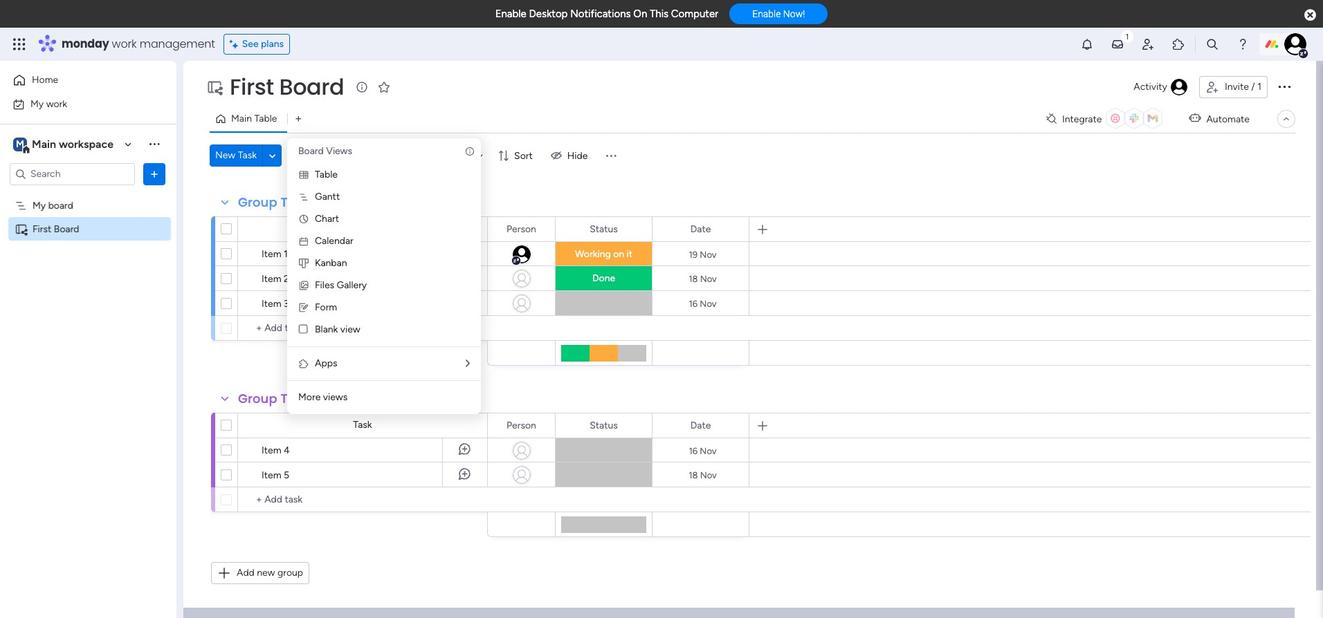 Task type: vqa. For each thing, say whether or not it's contained in the screenshot.
M
yes



Task type: locate. For each thing, give the bounding box(es) containing it.
0 vertical spatial 18
[[689, 274, 698, 284]]

1 horizontal spatial work
[[112, 36, 137, 52]]

2 item from the top
[[262, 273, 282, 285]]

filter
[[445, 150, 467, 162]]

Search in workspace field
[[29, 166, 116, 182]]

0 horizontal spatial task
[[238, 150, 257, 161]]

new task
[[215, 150, 257, 161]]

0 horizontal spatial 1
[[284, 249, 288, 260]]

item left the 2
[[262, 273, 282, 285]]

main table
[[231, 113, 277, 125]]

0 vertical spatial group title
[[238, 194, 307, 211]]

0 horizontal spatial work
[[46, 98, 67, 110]]

2 18 nov from the top
[[689, 470, 717, 481]]

group title
[[238, 194, 307, 211], [238, 390, 307, 408]]

group title field for person
[[235, 390, 310, 408]]

5 nov from the top
[[700, 470, 717, 481]]

0 vertical spatial status
[[590, 223, 618, 235]]

first board up add view icon
[[230, 71, 344, 102]]

status for 1st "status" field
[[590, 223, 618, 235]]

home button
[[8, 69, 149, 91]]

enable for enable desktop notifications on this computer
[[495, 8, 527, 20]]

enable now!
[[753, 8, 805, 20]]

nov
[[700, 250, 717, 260], [700, 274, 717, 284], [700, 299, 717, 309], [700, 446, 717, 457], [700, 470, 717, 481]]

options image
[[1277, 78, 1293, 95]]

group for status
[[238, 194, 277, 211]]

1
[[1258, 81, 1262, 93], [284, 249, 288, 260]]

arrow down image
[[472, 147, 488, 164]]

1 group from the top
[[238, 194, 277, 211]]

enable desktop notifications on this computer
[[495, 8, 719, 20]]

hide
[[568, 150, 588, 162]]

item left 5 at the left bottom of the page
[[262, 470, 282, 482]]

0 vertical spatial status field
[[587, 222, 622, 237]]

main inside button
[[231, 113, 252, 125]]

0 vertical spatial table
[[254, 113, 277, 125]]

item left 3
[[262, 298, 282, 310]]

1 vertical spatial date field
[[687, 419, 715, 434]]

hide button
[[545, 145, 596, 167]]

invite / 1
[[1225, 81, 1262, 93]]

1 horizontal spatial 1
[[1258, 81, 1262, 93]]

list box
[[0, 191, 177, 428]]

see plans
[[242, 38, 284, 50]]

1 vertical spatial group title
[[238, 390, 307, 408]]

more views
[[298, 392, 348, 404]]

0 vertical spatial first
[[230, 71, 274, 102]]

0 vertical spatial person field
[[503, 222, 540, 237]]

group down angle down image at the top of page
[[238, 194, 277, 211]]

option
[[0, 193, 177, 196]]

working
[[575, 249, 611, 260]]

item
[[262, 249, 282, 260], [262, 273, 282, 285], [262, 298, 282, 310], [262, 445, 282, 457], [262, 470, 282, 482]]

shareable board image
[[206, 79, 223, 96], [15, 223, 28, 236]]

1 horizontal spatial enable
[[753, 8, 781, 20]]

work down home
[[46, 98, 67, 110]]

invite members image
[[1142, 37, 1156, 51]]

item 1
[[262, 249, 288, 260]]

person
[[507, 223, 537, 235], [507, 420, 537, 432]]

0 horizontal spatial main
[[32, 137, 56, 151]]

status
[[590, 223, 618, 235], [590, 420, 618, 432]]

my for my board
[[33, 200, 46, 212]]

1 16 from the top
[[689, 299, 698, 309]]

item left 4
[[262, 445, 282, 457]]

first down my board
[[33, 223, 52, 235]]

nov for 5
[[700, 470, 717, 481]]

1 group title from the top
[[238, 194, 307, 211]]

monday
[[62, 36, 109, 52]]

see plans button
[[223, 34, 290, 55]]

0 vertical spatial my
[[30, 98, 44, 110]]

options image
[[147, 167, 161, 181]]

0 vertical spatial shareable board image
[[206, 79, 223, 96]]

item for item 3
[[262, 298, 282, 310]]

1 right /
[[1258, 81, 1262, 93]]

1 18 from the top
[[689, 274, 698, 284]]

1 up the 2
[[284, 249, 288, 260]]

2
[[284, 273, 289, 285]]

management
[[140, 36, 215, 52]]

2 title from the top
[[281, 390, 307, 408]]

1 horizontal spatial task
[[353, 420, 372, 431]]

notifications image
[[1081, 37, 1095, 51]]

0 vertical spatial 16
[[689, 299, 698, 309]]

invite
[[1225, 81, 1250, 93]]

1 vertical spatial person field
[[503, 419, 540, 434]]

done
[[593, 273, 616, 285]]

1 group title field from the top
[[235, 194, 310, 212]]

main
[[231, 113, 252, 125], [32, 137, 56, 151]]

1 vertical spatial main
[[32, 137, 56, 151]]

work for my
[[46, 98, 67, 110]]

main right workspace icon
[[32, 137, 56, 151]]

blank view
[[315, 324, 361, 336]]

0 vertical spatial person
[[507, 223, 537, 235]]

1 horizontal spatial main
[[231, 113, 252, 125]]

2 nov from the top
[[700, 274, 717, 284]]

1 vertical spatial person
[[507, 420, 537, 432]]

0 vertical spatial group
[[238, 194, 277, 211]]

title down apps icon
[[281, 390, 307, 408]]

main up new task
[[231, 113, 252, 125]]

1 vertical spatial group
[[238, 390, 277, 408]]

blank
[[315, 324, 338, 336]]

apps image
[[298, 359, 309, 370]]

group title down angle down image at the top of page
[[238, 194, 307, 211]]

3 item from the top
[[262, 298, 282, 310]]

1 vertical spatial status
[[590, 420, 618, 432]]

0 vertical spatial 16 nov
[[689, 299, 717, 309]]

new
[[215, 150, 236, 161]]

on
[[614, 249, 625, 260]]

1 vertical spatial 16 nov
[[689, 446, 717, 457]]

task
[[238, 150, 257, 161], [353, 420, 372, 431]]

workspace image
[[13, 137, 27, 152]]

board
[[279, 71, 344, 102], [298, 145, 324, 157], [54, 223, 79, 235]]

2 group title from the top
[[238, 390, 307, 408]]

title left gantt
[[281, 194, 307, 211]]

enable
[[495, 8, 527, 20], [753, 8, 781, 20]]

my left board
[[33, 200, 46, 212]]

0 horizontal spatial first board
[[33, 223, 79, 235]]

item 3
[[262, 298, 289, 310]]

16
[[689, 299, 698, 309], [689, 446, 698, 457]]

3 nov from the top
[[700, 299, 717, 309]]

Date field
[[687, 222, 715, 237], [687, 419, 715, 434]]

nov for 3
[[700, 299, 717, 309]]

monday work management
[[62, 36, 215, 52]]

table down search 'field'
[[315, 169, 338, 181]]

group title for status
[[238, 194, 307, 211]]

1 18 nov from the top
[[689, 274, 717, 284]]

files
[[315, 280, 334, 291]]

1 horizontal spatial table
[[315, 169, 338, 181]]

0 vertical spatial first board
[[230, 71, 344, 102]]

18 nov
[[689, 274, 717, 284], [689, 470, 717, 481]]

my down home
[[30, 98, 44, 110]]

5 item from the top
[[262, 470, 282, 482]]

item for item 1
[[262, 249, 282, 260]]

group left the more
[[238, 390, 277, 408]]

table left add view icon
[[254, 113, 277, 125]]

0 vertical spatial 18 nov
[[689, 274, 717, 284]]

enable left now!
[[753, 8, 781, 20]]

0 vertical spatial work
[[112, 36, 137, 52]]

chart
[[315, 213, 339, 225]]

group title field down angle down image at the top of page
[[235, 194, 310, 212]]

0 vertical spatial task
[[238, 150, 257, 161]]

0 vertical spatial group title field
[[235, 194, 310, 212]]

this
[[650, 8, 669, 20]]

group
[[278, 568, 303, 580]]

main for main workspace
[[32, 137, 56, 151]]

first
[[230, 71, 274, 102], [33, 223, 52, 235]]

item up item 2
[[262, 249, 282, 260]]

board
[[48, 200, 73, 212]]

it
[[627, 249, 633, 260]]

table inside button
[[254, 113, 277, 125]]

0 vertical spatial date field
[[687, 222, 715, 237]]

First Board field
[[226, 71, 348, 102]]

date
[[691, 223, 711, 235], [691, 420, 711, 432]]

2 vertical spatial board
[[54, 223, 79, 235]]

0 horizontal spatial table
[[254, 113, 277, 125]]

4 item from the top
[[262, 445, 282, 457]]

my
[[30, 98, 44, 110], [33, 200, 46, 212]]

work
[[112, 36, 137, 52], [46, 98, 67, 110]]

autopilot image
[[1190, 110, 1202, 127]]

add new group button
[[211, 563, 310, 585]]

2 18 from the top
[[689, 470, 698, 481]]

group title down apps icon
[[238, 390, 307, 408]]

main inside workspace selection element
[[32, 137, 56, 151]]

0 vertical spatial 1
[[1258, 81, 1262, 93]]

1 status from the top
[[590, 223, 618, 235]]

board left views
[[298, 145, 324, 157]]

angle down image
[[269, 151, 276, 161]]

my inside list box
[[33, 200, 46, 212]]

home
[[32, 74, 58, 86]]

select product image
[[12, 37, 26, 51]]

1 vertical spatial status field
[[587, 419, 622, 434]]

2 status from the top
[[590, 420, 618, 432]]

my for my work
[[30, 98, 44, 110]]

0 vertical spatial main
[[231, 113, 252, 125]]

group
[[238, 194, 277, 211], [238, 390, 277, 408]]

enable inside button
[[753, 8, 781, 20]]

1 nov from the top
[[700, 250, 717, 260]]

1 vertical spatial my
[[33, 200, 46, 212]]

1 vertical spatial title
[[281, 390, 307, 408]]

enable left desktop
[[495, 8, 527, 20]]

19
[[689, 250, 698, 260]]

2 group from the top
[[238, 390, 277, 408]]

1 person field from the top
[[503, 222, 540, 237]]

form
[[315, 302, 337, 314]]

views
[[323, 392, 348, 404]]

1 vertical spatial group title field
[[235, 390, 310, 408]]

0 horizontal spatial shareable board image
[[15, 223, 28, 236]]

0 vertical spatial title
[[281, 194, 307, 211]]

board down board
[[54, 223, 79, 235]]

18
[[689, 274, 698, 284], [689, 470, 698, 481]]

see
[[242, 38, 259, 50]]

nov for 2
[[700, 274, 717, 284]]

Person field
[[503, 222, 540, 237], [503, 419, 540, 434]]

1 vertical spatial shareable board image
[[15, 223, 28, 236]]

Group Title field
[[235, 194, 310, 212], [235, 390, 310, 408]]

notifications
[[571, 8, 631, 20]]

work inside button
[[46, 98, 67, 110]]

first board down my board
[[33, 223, 79, 235]]

sort
[[514, 150, 533, 162]]

0 vertical spatial board
[[279, 71, 344, 102]]

search everything image
[[1206, 37, 1220, 51]]

1 vertical spatial 16
[[689, 446, 698, 457]]

group for person
[[238, 390, 277, 408]]

title for person
[[281, 390, 307, 408]]

1 date from the top
[[691, 223, 711, 235]]

0 vertical spatial date
[[691, 223, 711, 235]]

board up add view icon
[[279, 71, 344, 102]]

1 vertical spatial first board
[[33, 223, 79, 235]]

first up "main table"
[[230, 71, 274, 102]]

group title field down apps icon
[[235, 390, 310, 408]]

2 date from the top
[[691, 420, 711, 432]]

apps image
[[1172, 37, 1186, 51]]

add
[[237, 568, 255, 580]]

2 group title field from the top
[[235, 390, 310, 408]]

Status field
[[587, 222, 622, 237], [587, 419, 622, 434]]

workspace
[[59, 137, 114, 151]]

1 item from the top
[[262, 249, 282, 260]]

1 vertical spatial date
[[691, 420, 711, 432]]

more
[[298, 392, 321, 404]]

table
[[254, 113, 277, 125], [315, 169, 338, 181]]

add new group
[[237, 568, 303, 580]]

0 horizontal spatial enable
[[495, 8, 527, 20]]

inbox image
[[1111, 37, 1125, 51]]

item for item 5
[[262, 470, 282, 482]]

title
[[281, 194, 307, 211], [281, 390, 307, 408]]

18 for item 5
[[689, 470, 698, 481]]

1 title from the top
[[281, 194, 307, 211]]

1 vertical spatial 18
[[689, 470, 698, 481]]

1 vertical spatial 18 nov
[[689, 470, 717, 481]]

first board
[[230, 71, 344, 102], [33, 223, 79, 235]]

work right the 'monday'
[[112, 36, 137, 52]]

0 horizontal spatial first
[[33, 223, 52, 235]]

my inside button
[[30, 98, 44, 110]]

1 vertical spatial work
[[46, 98, 67, 110]]



Task type: describe. For each thing, give the bounding box(es) containing it.
board inside list box
[[54, 223, 79, 235]]

3
[[284, 298, 289, 310]]

main workspace
[[32, 137, 114, 151]]

18 for item 2
[[689, 274, 698, 284]]

19 nov
[[689, 250, 717, 260]]

1 horizontal spatial first board
[[230, 71, 344, 102]]

1 16 nov from the top
[[689, 299, 717, 309]]

jacob simon image
[[1285, 33, 1307, 55]]

2 person field from the top
[[503, 419, 540, 434]]

list arrow image
[[466, 359, 470, 369]]

2 16 from the top
[[689, 446, 698, 457]]

list box containing my board
[[0, 191, 177, 428]]

1 person from the top
[[507, 223, 537, 235]]

workspace options image
[[147, 137, 161, 151]]

now!
[[784, 8, 805, 20]]

main table button
[[210, 108, 288, 130]]

working on it
[[575, 249, 633, 260]]

automate
[[1207, 113, 1250, 125]]

1 horizontal spatial first
[[230, 71, 274, 102]]

calendar
[[315, 235, 354, 247]]

board views
[[298, 145, 352, 157]]

1 inside invite / 1 button
[[1258, 81, 1262, 93]]

1 vertical spatial board
[[298, 145, 324, 157]]

Search field
[[309, 146, 351, 165]]

collapse board header image
[[1282, 114, 1293, 125]]

item 2
[[262, 273, 289, 285]]

1 vertical spatial first
[[33, 223, 52, 235]]

gantt
[[315, 191, 340, 203]]

activity
[[1134, 81, 1168, 93]]

new task button
[[210, 145, 262, 167]]

dapulse integrations image
[[1047, 114, 1057, 124]]

view
[[341, 324, 361, 336]]

date for first date field from the bottom of the page
[[691, 420, 711, 432]]

desktop
[[529, 8, 568, 20]]

item for item 4
[[262, 445, 282, 457]]

1 vertical spatial table
[[315, 169, 338, 181]]

title for status
[[281, 194, 307, 211]]

status for second "status" field from the top
[[590, 420, 618, 432]]

task inside button
[[238, 150, 257, 161]]

1 vertical spatial task
[[353, 420, 372, 431]]

apps
[[315, 358, 338, 370]]

workspace selection element
[[13, 136, 116, 154]]

enable now! button
[[730, 4, 828, 24]]

1 image
[[1122, 28, 1134, 44]]

main for main table
[[231, 113, 252, 125]]

integrate
[[1063, 113, 1103, 125]]

1 status field from the top
[[587, 222, 622, 237]]

+ Add task text field
[[245, 492, 481, 509]]

m
[[16, 138, 24, 150]]

invite / 1 button
[[1200, 76, 1268, 98]]

computer
[[671, 8, 719, 20]]

add to favorites image
[[378, 80, 391, 94]]

add view image
[[296, 114, 302, 124]]

v2 search image
[[299, 148, 309, 164]]

my board
[[33, 200, 73, 212]]

2 16 nov from the top
[[689, 446, 717, 457]]

my work
[[30, 98, 67, 110]]

plans
[[261, 38, 284, 50]]

2 person from the top
[[507, 420, 537, 432]]

1 horizontal spatial shareable board image
[[206, 79, 223, 96]]

work for monday
[[112, 36, 137, 52]]

5
[[284, 470, 289, 482]]

date for second date field from the bottom
[[691, 223, 711, 235]]

item 5
[[262, 470, 289, 482]]

new
[[257, 568, 275, 580]]

filter button
[[423, 145, 488, 167]]

help image
[[1237, 37, 1250, 51]]

dapulse close image
[[1305, 8, 1317, 22]]

enable for enable now!
[[753, 8, 781, 20]]

menu image
[[605, 149, 619, 163]]

group title for person
[[238, 390, 307, 408]]

4 nov from the top
[[700, 446, 717, 457]]

item 4
[[262, 445, 290, 457]]

1 date field from the top
[[687, 222, 715, 237]]

18 nov for item 2
[[689, 274, 717, 284]]

/
[[1252, 81, 1256, 93]]

on
[[634, 8, 648, 20]]

files gallery
[[315, 280, 367, 291]]

2 date field from the top
[[687, 419, 715, 434]]

4
[[284, 445, 290, 457]]

gallery
[[337, 280, 367, 291]]

my work button
[[8, 93, 149, 115]]

kanban
[[315, 258, 347, 269]]

views
[[326, 145, 352, 157]]

sort button
[[492, 145, 541, 167]]

activity button
[[1129, 76, 1194, 98]]

1 vertical spatial 1
[[284, 249, 288, 260]]

18 nov for item 5
[[689, 470, 717, 481]]

group title field for status
[[235, 194, 310, 212]]

item for item 2
[[262, 273, 282, 285]]

2 status field from the top
[[587, 419, 622, 434]]

show board description image
[[354, 80, 371, 94]]



